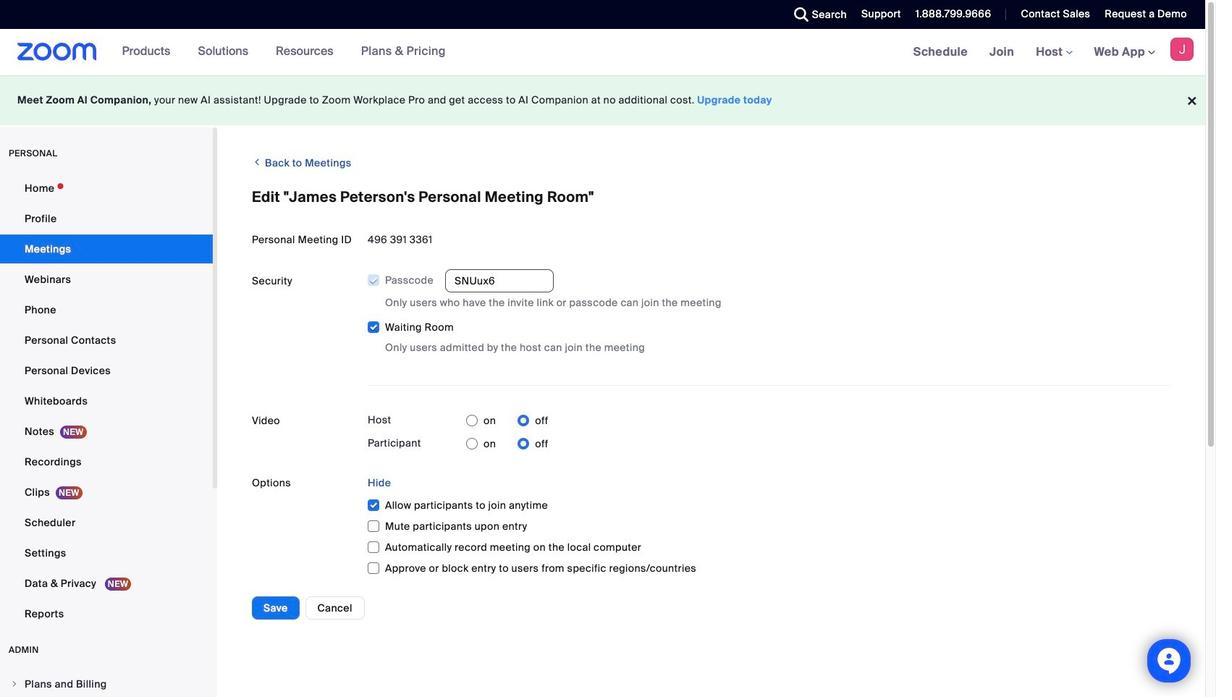 Task type: locate. For each thing, give the bounding box(es) containing it.
personal menu menu
[[0, 174, 213, 630]]

menu item
[[0, 670, 213, 697]]

None text field
[[445, 269, 554, 293]]

footer
[[0, 75, 1205, 125]]

banner
[[0, 29, 1205, 76]]

meetings navigation
[[902, 29, 1205, 76]]

option group
[[466, 409, 548, 432], [466, 432, 548, 456]]

profile picture image
[[1171, 38, 1194, 61]]

group
[[368, 269, 1171, 356]]

product information navigation
[[111, 29, 457, 75]]



Task type: describe. For each thing, give the bounding box(es) containing it.
2 option group from the top
[[466, 432, 548, 456]]

1 option group from the top
[[466, 409, 548, 432]]

left image
[[252, 155, 262, 169]]

zoom logo image
[[17, 43, 97, 61]]

right image
[[10, 680, 19, 688]]



Task type: vqa. For each thing, say whether or not it's contained in the screenshot.
banner
yes



